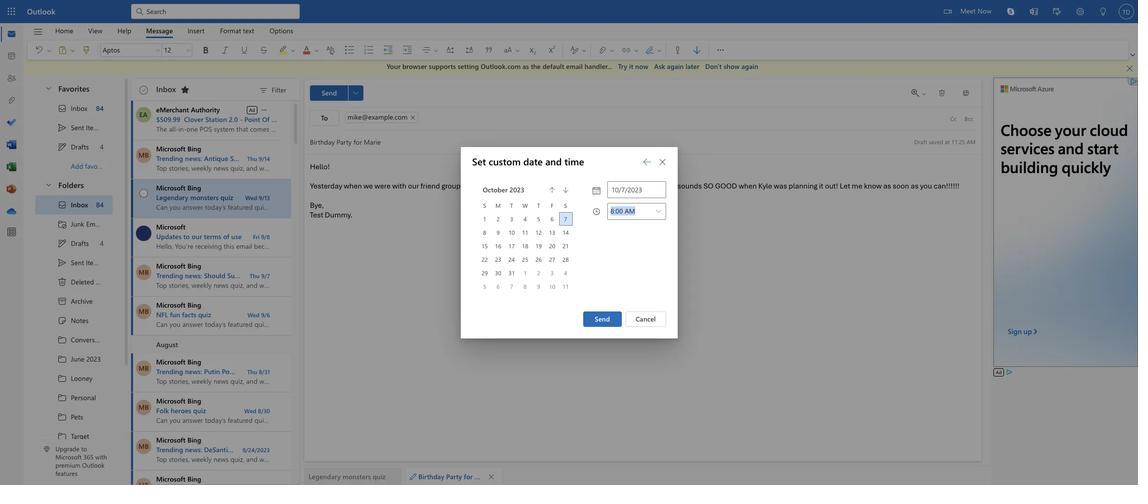 Task type: vqa. For each thing, say whether or not it's contained in the screenshot.


Task type: locate. For each thing, give the bounding box(es) containing it.
tab list containing home
[[48, 23, 301, 38]]

drafts inside tree
[[71, 239, 89, 248]]

tags group
[[669, 41, 707, 60]]

microsoft for trending news: desantis disappears, vivek rises and woke… and more
[[156, 435, 186, 445]]

Select a conversation checkbox
[[133, 140, 156, 163], [133, 471, 156, 485]]

 button down message 'button'
[[154, 43, 162, 57]]

options button
[[263, 23, 301, 38]]

3 trending from the top
[[156, 367, 183, 376]]

4 bing from the top
[[188, 300, 201, 309]]

values
[[304, 154, 323, 163]]

1 vertical spatial 10
[[549, 282, 556, 290]]

1  tree item from the top
[[35, 118, 113, 137]]

3  from the top
[[57, 374, 67, 383]]

meet now
[[961, 6, 992, 15]]

0 horizontal spatial as
[[523, 62, 529, 71]]

11 left "12" button
[[522, 228, 529, 236]]

favorites tree item
[[35, 79, 113, 99]]

1 horizontal spatial 10
[[549, 282, 556, 290]]

when right yesterday
[[344, 181, 362, 191]]

 inbox inside "favorites" tree
[[57, 103, 87, 113]]

0 horizontal spatial 
[[488, 473, 495, 480]]

junk
[[71, 219, 84, 229]]

include group
[[593, 41, 664, 60]]

microsoft bing image for trending news: putin powerless to complain about china… and more
[[136, 361, 151, 376]]

cancel
[[636, 314, 656, 323]]

2023 inside 'selected date october 7, 2023'
[[472, 213, 487, 223]]

 tree item down junk
[[35, 234, 113, 253]]

saturday element
[[559, 199, 573, 212]]

0 horizontal spatial 11
[[522, 228, 529, 236]]

0 vertical spatial  tree item
[[35, 99, 113, 118]]

wed for nfl fun facts quiz
[[248, 311, 260, 319]]

0 vertical spatial legendary
[[156, 193, 189, 202]]

1 horizontal spatial it
[[820, 181, 824, 191]]

2 mb from the top
[[139, 267, 149, 277]]

0 vertical spatial drafts
[[71, 142, 89, 151]]

3 mb from the top
[[139, 307, 149, 316]]

drafts down  junk email
[[71, 239, 89, 248]]

Select a conversation checkbox
[[133, 257, 156, 280], [133, 353, 156, 376], [133, 392, 156, 415], [133, 431, 156, 454]]

0 vertical spatial to
[[183, 232, 190, 241]]

1 news: from the top
[[185, 154, 202, 163]]

trending news: desantis disappears, vivek rises and woke… and more
[[156, 445, 373, 454]]

 tree item
[[35, 330, 113, 349], [35, 349, 113, 369], [35, 369, 113, 388], [35, 388, 113, 407], [35, 407, 113, 427], [35, 427, 113, 446]]

5 microsoft bing from the top
[[156, 357, 201, 366]]

1 horizontal spatial outlook
[[82, 461, 105, 469]]

 up upgrade
[[57, 431, 67, 441]]

2  from the top
[[139, 189, 148, 198]]

2 microsoft bing image from the top
[[136, 304, 151, 319]]

mb for trending news: should supreme court disqualify trump from… and more
[[139, 267, 149, 277]]

marie's
[[517, 181, 541, 191]]

1 horizontal spatial again
[[742, 62, 759, 71]]

2  sent items from the top
[[57, 258, 102, 267]]

outlook link
[[27, 0, 55, 23]]

wednesday element
[[519, 199, 532, 212]]

4 inside "favorites" tree
[[100, 142, 104, 151]]

bcc
[[965, 115, 974, 122]]

 up  tree item
[[57, 258, 67, 267]]

1  from the top
[[57, 123, 67, 132]]

0 vertical spatial 
[[939, 89, 946, 97]]

1 vertical spatial select a conversation checkbox
[[133, 471, 156, 485]]

1 vertical spatial october
[[472, 195, 496, 204]]

2 news: from the top
[[185, 271, 202, 280]]


[[240, 45, 249, 55]]


[[57, 103, 67, 113], [57, 200, 67, 210]]

Add a subject text field
[[304, 134, 906, 150]]

 tree item up  target
[[35, 407, 113, 427]]

2 bing from the top
[[188, 183, 201, 192]]

legendary inside button
[[309, 472, 341, 481]]

 tree item down  looney
[[35, 388, 113, 407]]

 down 
[[57, 239, 67, 248]]

about
[[496, 181, 515, 191]]

monsters
[[190, 193, 219, 202], [343, 472, 371, 481]]

excel image
[[7, 163, 16, 172]]

select a conversation checkbox for folk heroes quiz
[[133, 392, 156, 415]]

 sent items inside tree
[[57, 258, 102, 267]]

0 horizontal spatial to
[[81, 445, 87, 453]]

2 s from the left
[[565, 201, 568, 209]]

0 vertical spatial 84
[[96, 104, 104, 113]]

29
[[482, 269, 488, 277]]

thu left 8/31
[[247, 368, 257, 376]]

decrease indent image
[[384, 45, 403, 55]]

10 for the bottommost 10 button
[[549, 282, 556, 290]]

ad inside message list list box
[[249, 106, 255, 113]]

message list section
[[131, 76, 385, 485]]

 for  personal
[[57, 393, 67, 403]]

1 horizontal spatial 11
[[563, 282, 569, 290]]

 up the 
[[57, 277, 67, 287]]

drafts
[[71, 142, 89, 151], [71, 239, 89, 248]]

0 vertical spatial 1
[[483, 215, 487, 223]]

31 button
[[506, 267, 518, 279]]

0 vertical spatial 
[[139, 86, 148, 94]]

0 vertical spatial  sent items
[[57, 123, 102, 132]]

0 vertical spatial 6 button
[[547, 213, 558, 225]]

2  inbox from the top
[[57, 200, 88, 210]]

1 microsoft bing from the top
[[156, 144, 201, 153]]

again inside don't show again button
[[742, 62, 759, 71]]

news: left should
[[185, 271, 202, 280]]

more apps image
[[7, 228, 16, 237]]

1 microsoft bing image from the top
[[136, 147, 151, 163]]

1 vertical spatial 8 button
[[520, 281, 531, 292]]

0 vertical spatial our
[[408, 181, 419, 191]]

t right the monday element
[[511, 201, 514, 209]]

don't
[[706, 62, 722, 71]]

people image
[[7, 74, 16, 83]]

1 vertical spatial drafts
[[71, 239, 89, 248]]


[[673, 45, 683, 55]]

3 select a conversation checkbox from the top
[[133, 392, 156, 415]]

to for upgrade to microsoft 365 with premium outlook features
[[81, 445, 87, 453]]

 right 
[[922, 91, 928, 97]]

11 down the 28
[[563, 282, 569, 290]]

our left "friend" on the left top of page
[[408, 181, 419, 191]]

 inside  birthday party for marie 
[[488, 473, 495, 480]]

to inside upgrade to microsoft 365 with premium outlook features
[[81, 445, 87, 453]]

tab list
[[48, 23, 301, 38]]

2  drafts from the top
[[57, 239, 89, 248]]

upgrade to microsoft 365 with premium outlook features
[[55, 445, 107, 478]]

6 button
[[547, 213, 558, 225], [493, 281, 504, 292]]

microsoft bing image
[[136, 147, 151, 163], [136, 304, 151, 319], [136, 361, 151, 376], [136, 439, 151, 454]]

when left kyle
[[739, 181, 757, 191]]

t right w
[[538, 201, 541, 209]]

to down target at the bottom left of page
[[81, 445, 87, 453]]

1 horizontal spatial s
[[565, 201, 568, 209]]

1  from the top
[[57, 103, 67, 113]]

quiz left 
[[373, 472, 386, 481]]

20
[[549, 242, 556, 250]]

news: left antique at top
[[185, 154, 202, 163]]

trending down $509.99
[[156, 154, 183, 163]]

 tree item up  looney
[[35, 349, 113, 369]]

2 button down 26
[[533, 267, 545, 279]]

13
[[549, 228, 556, 236]]

3 bing from the top
[[188, 261, 201, 270]]

1 84 from the top
[[96, 104, 104, 113]]

inbox
[[156, 84, 176, 94], [71, 104, 87, 113], [71, 200, 88, 209]]

 inside "favorites" tree
[[57, 142, 67, 152]]

2023 inside button
[[510, 185, 525, 194]]

microsoft bing for trending news: putin powerless to complain about china… and more
[[156, 357, 201, 366]]

calendar image
[[7, 52, 16, 61]]

5  tree item from the top
[[35, 407, 113, 427]]

putin
[[204, 367, 220, 376]]

1 vertical spatial  button
[[655, 154, 671, 170]]

6 up 13
[[551, 215, 554, 223]]

3 button down tuesday element
[[506, 213, 518, 225]]

1 horizontal spatial 11 button
[[560, 281, 572, 292]]

as left soo
[[884, 181, 892, 191]]

 down favorites tree item
[[57, 103, 67, 113]]

microsoft bing image
[[136, 265, 151, 280], [136, 400, 151, 415]]

mb inside option
[[139, 307, 149, 316]]

0 horizontal spatial 4 button
[[520, 213, 531, 225]]

mb for nfl fun facts quiz
[[139, 307, 149, 316]]

0 horizontal spatial 8 button
[[479, 226, 491, 238]]

4 mb from the top
[[139, 363, 149, 373]]

1  sent items from the top
[[57, 123, 102, 132]]

monsters inside button
[[343, 472, 371, 481]]

home
[[55, 26, 73, 35]]

1 horizontal spatial 3
[[551, 269, 554, 277]]

microsoft bing image for trending news: desantis disappears, vivek rises and woke… and more
[[136, 439, 151, 454]]

1 vertical spatial 
[[57, 258, 67, 267]]

 tree item up 'deleted'
[[35, 253, 113, 272]]

more for trending news: should supreme court disqualify trump from… and more
[[364, 271, 380, 280]]

0 horizontal spatial we
[[364, 181, 373, 191]]

0 vertical spatial 
[[57, 142, 67, 152]]

 for 
[[57, 335, 67, 345]]

 button
[[669, 42, 688, 58]]

basic text group
[[100, 41, 566, 60]]

5 down 29
[[483, 282, 487, 290]]

2  from the top
[[57, 239, 67, 248]]

6  from the top
[[57, 431, 67, 441]]

5 for 5 button to the bottom
[[483, 282, 487, 290]]

8 bing from the top
[[188, 474, 201, 484]]

wed left 8/30
[[245, 407, 257, 415]]

3 news: from the top
[[185, 367, 202, 376]]

4 trending from the top
[[156, 445, 183, 454]]

 personal
[[57, 393, 96, 403]]

1 horizontal spatial when
[[739, 181, 757, 191]]

items up  deleted items
[[86, 258, 102, 267]]

wed left the 9/6
[[248, 311, 260, 319]]

 inside favorites tree item
[[45, 84, 53, 92]]

2 select a conversation checkbox from the top
[[133, 353, 156, 376]]

mb inside select a conversation option
[[139, 150, 149, 159]]

fri 9/8
[[253, 233, 270, 240]]


[[1127, 65, 1134, 72], [659, 158, 667, 166], [488, 473, 495, 480]]

1 horizontal spatial 5
[[538, 215, 541, 223]]


[[563, 187, 569, 193]]

1 horizontal spatial 3 button
[[547, 267, 558, 279]]

legendary inside message list list box
[[156, 193, 189, 202]]

of
[[262, 115, 270, 124]]

2 vertical spatial to
[[81, 445, 87, 453]]

t inside tuesday element
[[511, 201, 514, 209]]

 sent items inside "favorites" tree
[[57, 123, 102, 132]]

2 sent from the top
[[71, 258, 84, 267]]

1 select a conversation checkbox from the top
[[133, 140, 156, 163]]

trending down updates
[[156, 271, 183, 280]]

0 vertical spatial 3
[[510, 215, 514, 223]]


[[57, 335, 67, 345], [57, 354, 67, 364], [57, 374, 67, 383], [57, 393, 67, 403], [57, 412, 67, 422], [57, 431, 67, 441]]

0 vertical spatial  tree item
[[35, 137, 113, 157]]

bing for nfl fun facts quiz
[[188, 300, 201, 309]]

2023 inside the  june 2023
[[86, 355, 101, 364]]

1 vertical spatial 10 button
[[547, 281, 558, 292]]

1 vertical spatial items
[[86, 258, 102, 267]]

bing for trending news: desantis disappears, vivek rises and woke… and more
[[188, 435, 201, 445]]

1 sent from the top
[[71, 123, 84, 132]]

2 down the monday element
[[497, 215, 500, 223]]

tree
[[35, 195, 113, 485]]

4 down email
[[100, 239, 104, 248]]

4 up favorite
[[100, 142, 104, 151]]

with right 365
[[95, 453, 107, 461]]

2  from the top
[[57, 258, 67, 267]]

 right  
[[939, 89, 946, 97]]

 button left favorites
[[40, 79, 56, 97]]

3 microsoft bing image from the top
[[136, 361, 151, 376]]

reading pane main content
[[301, 75, 992, 485]]

18 button
[[520, 240, 531, 252]]

 tree item
[[35, 99, 113, 118], [35, 195, 113, 214]]

sent up "add"
[[71, 123, 84, 132]]

woke…
[[319, 445, 342, 454]]

handler...
[[585, 62, 613, 71]]

to right updates
[[183, 232, 190, 241]]

mb for trending news: antique singer sewing machine values & what… and more
[[139, 150, 149, 159]]

 button left folders
[[40, 176, 56, 194]]

s for saturday element
[[565, 201, 568, 209]]

1  tree item from the top
[[35, 137, 113, 157]]

mb for trending news: putin powerless to complain about china… and more
[[139, 363, 149, 373]]

1 vertical spatial 
[[139, 189, 148, 198]]

1 horizontal spatial to
[[183, 232, 190, 241]]

1 horizontal spatial as
[[884, 181, 892, 191]]

1 mb from the top
[[139, 150, 149, 159]]

october inside 'selected date october 7, 2023'
[[472, 195, 496, 204]]

dummy.
[[325, 210, 353, 220]]

drafts for second the  tree item from the top of the set custom date and time application
[[71, 239, 89, 248]]

 for  looney
[[57, 374, 67, 383]]

11 button left "12" button
[[520, 226, 531, 238]]

2  tree item from the top
[[35, 253, 113, 272]]

0 horizontal spatial when
[[344, 181, 362, 191]]

0 vertical spatial thu
[[247, 155, 257, 162]]

 tree item
[[35, 137, 113, 157], [35, 234, 113, 253]]

cell
[[559, 212, 573, 226]]

onedrive image
[[7, 207, 16, 217]]

0 horizontal spatial 9 button
[[493, 226, 504, 238]]

1 vertical spatial 5 button
[[479, 281, 491, 292]]

subscript image
[[527, 45, 547, 55]]

1 horizontal spatial date
[[524, 155, 543, 168]]

2 trending from the top
[[156, 271, 183, 280]]

1 drafts from the top
[[71, 142, 89, 151]]

1 horizontal spatial 1
[[524, 269, 527, 277]]

1 bing from the top
[[188, 144, 201, 153]]

2 drafts from the top
[[71, 239, 89, 248]]

bing for folk heroes quiz
[[188, 396, 201, 405]]

our left terms
[[192, 232, 202, 241]]

 drafts down  tree item
[[57, 239, 89, 248]]

select a conversation checkbox for trending news: desantis disappears, vivek rises and woke… and more
[[133, 431, 156, 454]]

0 vertical spatial sent
[[71, 123, 84, 132]]


[[410, 473, 417, 480]]

6  tree item from the top
[[35, 427, 113, 446]]

china…
[[314, 367, 337, 376]]

 inside folders tree item
[[45, 181, 53, 189]]

11 button down the 28
[[560, 281, 572, 292]]

custom
[[489, 155, 521, 168]]

microsoft bing image left folk
[[136, 400, 151, 415]]

s right the friday element
[[565, 201, 568, 209]]

Select all messages checkbox
[[137, 83, 151, 97]]

marie
[[475, 472, 493, 481]]

3 down tuesday element
[[510, 215, 514, 223]]

19
[[536, 242, 542, 250]]

2.0
[[229, 115, 238, 124]]

2 down 26
[[538, 269, 541, 277]]

inbox 
[[156, 84, 190, 94]]

heroes
[[171, 406, 191, 415]]

4 select a conversation checkbox from the top
[[133, 431, 156, 454]]

0 vertical spatial with
[[393, 181, 407, 191]]

 drafts inside "favorites" tree
[[57, 142, 89, 152]]

 for basic text group
[[155, 47, 161, 53]]

outlook
[[27, 6, 55, 16], [82, 461, 105, 469]]

2023 right june
[[86, 355, 101, 364]]

0 vertical spatial ad
[[249, 106, 255, 113]]

3 microsoft bing from the top
[[156, 261, 201, 270]]

and right what…
[[356, 154, 367, 163]]

1 vertical spatial 6 button
[[493, 281, 504, 292]]

3  tree item from the top
[[35, 369, 113, 388]]


[[259, 45, 269, 55]]


[[155, 47, 161, 53], [186, 47, 192, 53], [45, 84, 53, 92], [922, 91, 928, 97], [45, 181, 53, 189]]

84 down favorites tree item
[[96, 104, 104, 113]]

ad
[[249, 106, 255, 113], [997, 369, 1003, 376]]

thursday element
[[532, 199, 546, 212]]

2 vertical spatial items
[[96, 277, 112, 287]]

items inside "favorites" tree
[[86, 123, 102, 132]]

5 bing from the top
[[188, 357, 201, 366]]

5 mb from the top
[[139, 403, 149, 412]]

wed for folk heroes quiz
[[245, 407, 257, 415]]

 for 
[[939, 89, 946, 97]]

are
[[591, 181, 602, 191]]

 tree item
[[35, 118, 113, 137], [35, 253, 113, 272]]

 down favorites tree item
[[57, 123, 67, 132]]

1 when from the left
[[344, 181, 362, 191]]

wed for legendary monsters quiz
[[245, 194, 257, 201]]

items inside  deleted items
[[96, 277, 112, 287]]

2 horizontal spatial  button
[[1122, 62, 1139, 75]]

wed left 9/13
[[245, 194, 257, 201]]

folders
[[58, 180, 84, 190]]

6 mb from the top
[[139, 442, 149, 451]]

 inside tree
[[57, 239, 67, 248]]

2 again from the left
[[742, 62, 759, 71]]

6 left 7
[[497, 282, 500, 290]]

9/6
[[261, 311, 270, 319]]


[[550, 187, 555, 193]]

8 button up 15 button
[[479, 226, 491, 238]]

1 vertical spatial 9 button
[[533, 281, 545, 292]]

date up sunday element
[[472, 186, 485, 195]]

1 vertical spatial 
[[57, 239, 67, 248]]

4  from the top
[[57, 393, 67, 403]]


[[484, 45, 494, 55]]

0 horizontal spatial our
[[192, 232, 202, 241]]

thu for to
[[247, 368, 257, 376]]

84 inside "favorites" tree
[[96, 104, 104, 113]]

thu left 9/7
[[250, 272, 260, 280]]

legendary monsters quiz
[[156, 193, 234, 202], [309, 472, 386, 481]]

1 vertical spatial  inbox
[[57, 200, 88, 210]]

7 bing from the top
[[188, 435, 201, 445]]

4 down the 28
[[565, 269, 568, 277]]

1 horizontal spatial 10 button
[[547, 281, 558, 292]]

t inside thursday element
[[538, 201, 541, 209]]

 inside tree item
[[57, 277, 67, 287]]

time
[[565, 155, 585, 168]]

0 horizontal spatial t
[[511, 201, 514, 209]]

format text button
[[213, 23, 262, 38]]

1 s from the left
[[484, 201, 487, 209]]

trending up folk
[[156, 367, 183, 376]]

inbox inside inbox 
[[156, 84, 176, 94]]


[[259, 86, 268, 95]]

6 bing from the top
[[188, 396, 201, 405]]

0 vertical spatial  inbox
[[57, 103, 87, 113]]

0 horizontal spatial ad
[[249, 106, 255, 113]]

 button
[[933, 85, 952, 101]]

2 t from the left
[[538, 201, 541, 209]]

 up  pets
[[57, 393, 67, 403]]

8 right 7
[[524, 282, 527, 290]]

Message body, press Alt+F10 to exit text field
[[310, 162, 976, 296]]

1 horizontal spatial with
[[393, 181, 407, 191]]

0 horizontal spatial s
[[484, 201, 487, 209]]

inbox up  junk email
[[71, 200, 88, 209]]

date up marie's
[[524, 155, 543, 168]]

 button inside folders tree item
[[40, 176, 56, 194]]

0 horizontal spatial 2023
[[86, 355, 101, 364]]

0 vertical spatial 2023
[[510, 185, 525, 194]]

0 vertical spatial 8 button
[[479, 226, 491, 238]]

to do image
[[7, 118, 16, 128]]

 down message 'button'
[[155, 47, 161, 53]]

mail image
[[7, 29, 16, 39]]

it inside button
[[630, 62, 634, 71]]

 
[[912, 89, 928, 97]]

 button
[[479, 42, 499, 58]]

5  from the top
[[57, 412, 67, 422]]

7 microsoft bing from the top
[[156, 435, 201, 445]]

1 horizontal spatial 
[[939, 89, 946, 97]]

with inside upgrade to microsoft 365 with premium outlook features
[[95, 453, 107, 461]]

again right 'ask'
[[667, 62, 684, 71]]

microsoft bing image inside mb option
[[136, 304, 151, 319]]

 button
[[196, 42, 216, 58]]

legendary down woke…
[[309, 472, 341, 481]]

4 microsoft bing image from the top
[[136, 439, 151, 454]]

19 button
[[533, 240, 545, 252]]

 inside  checkbox
[[139, 189, 148, 198]]

0 vertical spatial wed
[[245, 194, 257, 201]]

m left tuesday element
[[496, 201, 501, 209]]

1 button down the '25' button at the left of the page
[[520, 267, 531, 279]]

our inside message list list box
[[192, 232, 202, 241]]

1  from the top
[[57, 142, 67, 152]]

more up were
[[369, 154, 385, 163]]

0 vertical spatial 1 button
[[479, 213, 491, 225]]

and inside set custom date and time heading
[[546, 155, 562, 168]]

0 vertical spatial 
[[1127, 65, 1134, 72]]

1 microsoft bing image from the top
[[136, 265, 151, 280]]

insert
[[188, 26, 205, 35]]

microsoft bing image inside select a conversation option
[[136, 147, 151, 163]]

microsoft for folk heroes quiz
[[156, 396, 186, 405]]

october 2023
[[483, 185, 525, 194]]

 looney
[[57, 374, 93, 383]]

more for trending news: putin powerless to complain about china… and more
[[352, 367, 368, 376]]

2 horizontal spatial 2023
[[510, 185, 525, 194]]

we left were
[[364, 181, 373, 191]]

6 microsoft bing from the top
[[156, 396, 201, 405]]

 inside tree
[[57, 200, 67, 210]]

31
[[509, 269, 515, 277]]

 left the pets
[[57, 412, 67, 422]]

2 microsoft bing from the top
[[156, 183, 201, 192]]

 up m checkbox
[[139, 189, 148, 198]]

we right are
[[603, 181, 613, 191]]

1 again from the left
[[667, 62, 684, 71]]

bye, test dummy.
[[310, 200, 353, 220]]

inbox left "" "button"
[[156, 84, 176, 94]]

 tree item up junk
[[35, 195, 113, 214]]

more up legendary monsters quiz button
[[357, 445, 373, 454]]

 for 2nd the  tree item from the bottom of the set custom date and time application
[[57, 142, 67, 152]]

29 button
[[479, 267, 491, 279]]

7 button
[[506, 281, 518, 292]]

2  from the top
[[57, 200, 67, 210]]

 inside button
[[939, 89, 946, 97]]

1 horizontal spatial t
[[538, 201, 541, 209]]

1  from the top
[[57, 335, 67, 345]]

1  drafts from the top
[[57, 142, 89, 152]]

rises
[[288, 445, 304, 454]]

 up the add favorite tree item
[[57, 142, 67, 152]]


[[939, 89, 946, 97], [57, 277, 67, 287]]

 button
[[321, 42, 340, 58]]

0 vertical spatial microsoft bing image
[[136, 265, 151, 280]]

1 t from the left
[[511, 201, 514, 209]]

 tree item
[[35, 311, 113, 330]]

0 vertical spatial  tree item
[[35, 118, 113, 137]]

1 vertical spatial 3
[[551, 269, 554, 277]]

 sent items up "add"
[[57, 123, 102, 132]]

1 vertical spatial with
[[95, 453, 107, 461]]

 inside "favorites" tree
[[57, 103, 67, 113]]

2 select a conversation checkbox from the top
[[133, 471, 156, 485]]

to for updates to our terms of use
[[183, 232, 190, 241]]


[[57, 142, 67, 152], [57, 239, 67, 248]]

set custom date and time heading
[[461, 147, 678, 177]]

 button for favorites tree item
[[40, 79, 56, 97]]

 drafts inside tree
[[57, 239, 89, 248]]

1 vertical spatial m
[[141, 228, 147, 238]]

and right from…
[[351, 271, 362, 280]]

it inside text box
[[820, 181, 824, 191]]

sent
[[71, 123, 84, 132], [71, 258, 84, 267]]

4
[[100, 142, 104, 151], [524, 215, 527, 223], [100, 239, 104, 248], [565, 269, 568, 277]]

4 microsoft bing from the top
[[156, 300, 201, 309]]

 button inside favorites tree item
[[40, 79, 56, 97]]

 left favorites
[[45, 84, 53, 92]]

favorites tree
[[35, 75, 113, 176]]

0 vertical spatial legendary monsters quiz
[[156, 193, 234, 202]]

microsoft inside upgrade to microsoft 365 with premium outlook features
[[55, 453, 82, 461]]

powerpoint image
[[7, 185, 16, 194]]

microsoft bing for trending news: desantis disappears, vivek rises and woke… and more
[[156, 435, 201, 445]]

 tree item down favorites tree item
[[35, 118, 113, 137]]

1  from the top
[[139, 86, 148, 94]]

1 trending from the top
[[156, 154, 183, 163]]

with inside message body, press alt+f10 to exit text box
[[393, 181, 407, 191]]

drafts up "add"
[[71, 142, 89, 151]]

2 vertical spatial 2023
[[86, 355, 101, 364]]

legendary monsters quiz inside message list list box
[[156, 193, 234, 202]]

2  from the top
[[57, 354, 67, 364]]

1 vertical spatial 
[[57, 277, 67, 287]]

2 we from the left
[[462, 181, 472, 191]]

4  tree item from the top
[[35, 388, 113, 407]]

2 when from the left
[[739, 181, 757, 191]]

microsoft bing for legendary monsters quiz
[[156, 183, 201, 192]]

outlook up 
[[27, 6, 55, 16]]

message
[[146, 26, 173, 35]]

left-rail-appbar navigation
[[2, 23, 21, 223]]

1 horizontal spatial 9 button
[[533, 281, 545, 292]]

1  inbox from the top
[[57, 103, 87, 113]]

5 button down 29
[[479, 281, 491, 292]]

microsoft for trending news: antique singer sewing machine values & what… and more
[[156, 144, 186, 153]]

drafts inside "favorites" tree
[[71, 142, 89, 151]]

5
[[538, 215, 541, 223], [483, 282, 487, 290]]

premium features image
[[43, 446, 50, 453]]

10 button down 27 button
[[547, 281, 558, 292]]

2 button
[[493, 213, 504, 225], [533, 267, 545, 279]]

monday element
[[492, 199, 505, 212]]

0 vertical spatial it
[[630, 62, 634, 71]]

doing
[[634, 181, 653, 191]]

0 horizontal spatial 5
[[483, 282, 487, 290]]

1 vertical spatial 8
[[524, 282, 527, 290]]

items up favorite
[[86, 123, 102, 132]]

legendary monsters quiz button
[[304, 468, 402, 485]]

quiz left wed 9/13
[[221, 193, 234, 202]]

date inside heading
[[524, 155, 543, 168]]

1 select a conversation checkbox from the top
[[133, 257, 156, 280]]

2 button down the monday element
[[493, 213, 504, 225]]

0 horizontal spatial monsters
[[190, 193, 219, 202]]

Select a conversation checkbox
[[133, 218, 156, 241]]

0 vertical spatial 2 button
[[493, 213, 504, 225]]

microsoft bing for trending news: antique singer sewing machine values & what… and more
[[156, 144, 201, 153]]

with right were
[[393, 181, 407, 191]]

2 microsoft bing image from the top
[[136, 400, 151, 415]]

as left the
[[523, 62, 529, 71]]

Select a conversation checkbox
[[133, 296, 156, 319]]

&
[[325, 154, 330, 163]]

legendary monsters quiz inside button
[[309, 472, 386, 481]]

 inbox down folders tree item
[[57, 200, 88, 210]]

more right china…
[[352, 367, 368, 376]]

4 news: from the top
[[185, 445, 202, 454]]

mb for trending news: desantis disappears, vivek rises and woke… and more
[[139, 442, 149, 451]]

 button left  button
[[185, 43, 192, 57]]

news: for desantis
[[185, 445, 202, 454]]



Task type: describe. For each thing, give the bounding box(es) containing it.
2  tree item from the top
[[35, 234, 113, 253]]

4 inside tree
[[100, 239, 104, 248]]

archive
[[71, 297, 93, 306]]

sent inside "favorites" tree
[[71, 123, 84, 132]]

sunday element
[[478, 199, 492, 212]]

options
[[270, 26, 293, 35]]

updates
[[156, 232, 182, 241]]

 for  june 2023
[[57, 354, 67, 364]]

word image
[[7, 140, 16, 150]]

 birthday party for marie 
[[410, 472, 495, 481]]

deleted
[[71, 277, 94, 287]]

vivek
[[270, 445, 287, 454]]

outlook inside outlook banner
[[27, 6, 55, 16]]

tree containing 
[[35, 195, 113, 485]]

1 vertical spatial 2
[[538, 269, 541, 277]]

clipboard group
[[29, 41, 96, 60]]

again inside ask again later button
[[667, 62, 684, 71]]

selected date october 7, 2023, today's date september 28, 2023 group
[[472, 177, 579, 304]]

quiz right heroes
[[193, 406, 206, 415]]

friend
[[421, 181, 440, 191]]

superscript image
[[547, 45, 566, 55]]

thu 9/7
[[250, 272, 270, 280]]

outlook inside upgrade to microsoft 365 with premium outlook features
[[82, 461, 105, 469]]

folders tree item
[[35, 176, 113, 195]]

select a conversation checkbox for trending news: putin powerless to complain about china… and more
[[133, 353, 156, 376]]

june
[[71, 355, 85, 364]]

outlook banner
[[0, 0, 1139, 23]]

2  tree item from the top
[[35, 349, 113, 369]]

format text
[[220, 26, 254, 35]]

disqualify
[[276, 271, 305, 280]]

quiz right facts on the left of page
[[198, 310, 211, 319]]

singer
[[230, 154, 250, 163]]

 for  target
[[57, 431, 67, 441]]

0 vertical spatial 4 button
[[520, 213, 531, 225]]

Select a conversation checkbox
[[133, 179, 156, 200]]

machine
[[276, 154, 302, 163]]

our inside message body, press alt+f10 to exit text box
[[408, 181, 419, 191]]

0 vertical spatial 3 button
[[506, 213, 518, 225]]

20 button
[[547, 240, 558, 252]]

trending for trending news: putin powerless to complain about china… and more
[[156, 367, 183, 376]]

message list list box
[[131, 101, 385, 485]]

 for  pets
[[57, 412, 67, 422]]

14 button
[[560, 226, 572, 238]]

you
[[921, 181, 933, 191]]

m inside the monday element
[[496, 201, 501, 209]]

1 for 1 button to the left
[[483, 215, 487, 223]]

t for tuesday element
[[511, 201, 514, 209]]

0 horizontal spatial 1 button
[[479, 213, 491, 225]]

2 vertical spatial inbox
[[71, 200, 88, 209]]

files image
[[7, 96, 16, 106]]

format
[[220, 26, 241, 35]]

outlook.com
[[481, 62, 521, 71]]

2 vertical spatial  button
[[486, 470, 498, 484]]

select a conversation checkbox containing mb
[[133, 140, 156, 163]]

your
[[387, 62, 401, 71]]

1 vertical spatial 11
[[563, 282, 569, 290]]

 for second the  tree item from the top of the set custom date and time application
[[57, 239, 67, 248]]

12 button
[[533, 226, 545, 238]]

0 vertical spatial 10 button
[[506, 226, 518, 238]]

cancel button
[[626, 311, 666, 327]]

n as
[[906, 181, 919, 191]]

emerchant
[[156, 105, 189, 114]]

powerless
[[222, 367, 252, 376]]


[[593, 187, 601, 195]]


[[180, 85, 190, 94]]

 tree item
[[35, 272, 113, 292]]

home button
[[48, 23, 81, 38]]

 for  deleted items
[[57, 277, 67, 287]]


[[33, 27, 43, 37]]

to button
[[310, 110, 340, 126]]

m inside microsoft 'image'
[[141, 228, 147, 238]]

mb for folk heroes quiz
[[139, 403, 149, 412]]

were
[[375, 181, 391, 191]]

microsoft image
[[136, 226, 151, 241]]

and right the rises on the bottom left of the page
[[306, 445, 317, 454]]

of
[[223, 232, 230, 241]]

draft saved at 11:25 am
[[915, 138, 976, 146]]

trending news: antique singer sewing machine values & what… and more
[[156, 154, 385, 163]]

1 for bottom 1 button
[[524, 269, 527, 277]]

point
[[245, 115, 260, 124]]

1 vertical spatial ad
[[997, 369, 1003, 376]]

trending for trending news: desantis disappears, vivek rises and woke… and more
[[156, 445, 183, 454]]

message button
[[139, 23, 180, 38]]

tab list inside set custom date and time application
[[48, 23, 301, 38]]

5 for the rightmost 5 button
[[538, 215, 541, 223]]

group
[[442, 181, 461, 191]]

talked
[[474, 181, 494, 191]]

more for trending news: desantis disappears, vivek rises and woke… and more
[[357, 445, 373, 454]]

email
[[567, 62, 583, 71]]

as inside message body, press alt+f10 to exit text box
[[884, 181, 892, 191]]

updates to our terms of use
[[156, 232, 242, 241]]

trending for trending news: should supreme court disqualify trump from… and more
[[156, 271, 183, 280]]

28
[[563, 255, 569, 263]]

bullets image
[[345, 45, 364, 55]]

1  tree item from the top
[[35, 99, 113, 118]]

 button
[[235, 42, 254, 58]]

planning
[[789, 181, 818, 191]]

 inside set custom date and time document
[[659, 158, 667, 166]]

cc button
[[946, 111, 962, 126]]

favorite
[[85, 162, 108, 171]]

microsoft for trending news: putin powerless to complain about china… and more
[[156, 357, 186, 366]]

 left  button
[[186, 47, 192, 53]]

 inside select all messages checkbox
[[139, 86, 148, 94]]

microsoft bing for folk heroes quiz
[[156, 396, 201, 405]]

notes
[[71, 316, 89, 325]]

 tree item
[[35, 292, 113, 311]]

october inside button
[[483, 185, 508, 194]]


[[446, 45, 455, 55]]

bing for trending news: putin powerless to complain about china… and more
[[188, 357, 201, 366]]

microsoft bing image for trending news: antique singer sewing machine values & what… and more
[[136, 147, 151, 163]]

nfl fun facts quiz
[[156, 310, 211, 319]]


[[693, 45, 702, 55]]

emerchant authority image
[[136, 107, 151, 122]]

1 vertical spatial 2 button
[[533, 267, 545, 279]]

facts
[[182, 310, 196, 319]]

station
[[206, 115, 227, 124]]

0 vertical spatial 11
[[522, 228, 529, 236]]

cc
[[951, 115, 957, 122]]

bing for trending news: should supreme court disqualify trump from… and more
[[188, 261, 201, 270]]

microsoft bing for nfl fun facts quiz
[[156, 300, 201, 309]]

news: for antique
[[185, 154, 202, 163]]

quiz inside button
[[373, 472, 386, 481]]

bing for trending news: antique singer sewing machine values & what… and more
[[188, 144, 201, 153]]

Select a time text field
[[608, 203, 654, 219]]

10 for 10 button to the top
[[509, 228, 515, 236]]

set custom date and time application
[[0, 0, 1139, 485]]

To text field
[[344, 112, 946, 125]]

7
[[510, 282, 514, 290]]

date inside 'selected date october 7, 2023'
[[472, 186, 485, 195]]

for
[[464, 472, 473, 481]]

Select a date text field
[[608, 182, 666, 198]]

t for thursday element
[[538, 201, 541, 209]]

news: for should
[[185, 271, 202, 280]]

set your advertising preferences image
[[1006, 368, 1014, 376]]

now
[[636, 62, 649, 71]]

1 vertical spatial 1 button
[[520, 267, 531, 279]]

1  tree item from the top
[[35, 330, 113, 349]]

thu for court
[[250, 272, 260, 280]]

microsoft bing image for trending news: should supreme court disqualify trump from… and more
[[136, 265, 151, 280]]

 inbox inside tree
[[57, 200, 88, 210]]

13 button
[[547, 226, 558, 238]]

26
[[536, 255, 542, 263]]

was
[[774, 181, 788, 191]]

ask again later
[[655, 62, 700, 71]]

1 horizontal spatial 8 button
[[520, 281, 531, 292]]

the
[[531, 62, 541, 71]]

microsoft bing image for nfl fun facts quiz
[[136, 304, 151, 319]]

thu for sewing
[[247, 155, 257, 162]]

8 microsoft bing from the top
[[156, 474, 201, 484]]

 inside  
[[922, 91, 928, 97]]

folk heroes quiz
[[156, 406, 206, 415]]

0 vertical spatial 2
[[497, 215, 500, 223]]

drafts for 2nd the  tree item from the bottom of the set custom date and time application
[[71, 142, 89, 151]]

-
[[240, 115, 243, 124]]

pets
[[71, 412, 83, 422]]

soo
[[893, 181, 906, 191]]

monsters inside message list list box
[[190, 193, 219, 202]]

numbering image
[[364, 45, 384, 55]]

24 button
[[506, 253, 518, 265]]

3 we from the left
[[603, 181, 613, 191]]

text
[[243, 26, 254, 35]]

inbox heading
[[156, 79, 193, 100]]

2 84 from the top
[[96, 200, 104, 209]]

to
[[321, 113, 328, 122]]

 tree item
[[35, 214, 113, 234]]

kyle
[[759, 181, 773, 191]]

 inside "favorites" tree
[[57, 123, 67, 132]]

26 button
[[533, 253, 545, 265]]

increase indent image
[[403, 45, 422, 55]]

test
[[310, 210, 323, 220]]

personal
[[71, 393, 96, 402]]

bing for legendary monsters quiz
[[188, 183, 201, 192]]

so
[[704, 181, 714, 191]]

2 horizontal spatial 
[[1127, 65, 1134, 72]]

16 button
[[493, 240, 504, 252]]

microsoft for legendary monsters quiz
[[156, 183, 186, 192]]

microsoft bing image for folk heroes quiz
[[136, 400, 151, 415]]

select a conversation checkbox for trending news: should supreme court disqualify trump from… and more
[[133, 257, 156, 280]]

0 vertical spatial  button
[[1122, 62, 1139, 75]]

s for sunday element
[[484, 201, 487, 209]]

me
[[852, 181, 863, 191]]

2  tree item from the top
[[35, 195, 113, 214]]

friday element
[[546, 199, 559, 212]]


[[465, 45, 475, 55]]

help
[[118, 26, 131, 35]]

yesterday when we were with our friend group we talked about marie's birthday party, are we really doing this? it sounds so good when kyle was planning it out! let me know as soo n as you can!!!!!!
[[310, 181, 960, 191]]

1 horizontal spatial 4 button
[[560, 267, 572, 279]]

good
[[716, 181, 738, 191]]

inbox inside "favorites" tree
[[71, 104, 87, 113]]

25 button
[[520, 253, 531, 265]]

cell inside selected date october 7, 2023, today's date september 28, 2023 group
[[559, 212, 573, 226]]

1 vertical spatial 9
[[538, 282, 541, 290]]

and right china…
[[339, 367, 351, 376]]

 button for basic text group
[[154, 43, 162, 57]]

now
[[978, 6, 992, 15]]

add favorite tree item
[[35, 157, 113, 176]]

1 horizontal spatial 5 button
[[533, 213, 545, 225]]

4 down w
[[524, 215, 527, 223]]

set custom date and time document
[[0, 0, 1139, 485]]

 button
[[688, 42, 707, 58]]

set custom date and time dialog
[[0, 0, 1139, 485]]

0 vertical spatial 6
[[551, 215, 554, 223]]

 for favorites tree item
[[45, 84, 53, 92]]

with for were
[[393, 181, 407, 191]]

0 horizontal spatial 8
[[483, 228, 487, 236]]

1 we from the left
[[364, 181, 373, 191]]

9/13
[[259, 194, 270, 201]]

 button
[[28, 24, 48, 40]]

0 vertical spatial as
[[523, 62, 529, 71]]

 button
[[460, 42, 479, 58]]

0 vertical spatial 9
[[497, 228, 500, 236]]

news: for putin
[[185, 367, 202, 376]]

 for folders tree item
[[45, 181, 53, 189]]

microsoft for nfl fun facts quiz
[[156, 300, 186, 309]]

microsoft for trending news: should supreme court disqualify trump from… and more
[[156, 261, 186, 270]]

 button
[[654, 203, 664, 219]]

from…
[[329, 271, 349, 280]]

0 horizontal spatial 6
[[497, 282, 500, 290]]

 button for folders tree item
[[40, 176, 56, 194]]

and right woke…
[[344, 445, 355, 454]]

sent inside tree
[[71, 258, 84, 267]]

party,
[[571, 181, 590, 191]]

1 horizontal spatial 6 button
[[547, 213, 558, 225]]

22 button
[[479, 253, 491, 265]]

 inside tree
[[57, 258, 67, 267]]

trump
[[307, 271, 327, 280]]

email
[[86, 219, 102, 229]]

birthday
[[419, 472, 445, 481]]

trending news: putin powerless to complain about china… and more
[[156, 367, 368, 376]]

with for 365
[[95, 453, 107, 461]]

what…
[[332, 154, 354, 163]]

2 horizontal spatial to
[[254, 367, 260, 376]]

0 vertical spatial 11 button
[[520, 226, 531, 238]]

microsoft bing for trending news: should supreme court disqualify trump from… and more
[[156, 261, 201, 270]]

trending for trending news: antique singer sewing machine values & what… and more
[[156, 154, 183, 163]]

tuesday element
[[505, 199, 519, 212]]

october 2023 button
[[478, 183, 546, 197]]

0 vertical spatial 9 button
[[493, 226, 504, 238]]

 deleted items
[[57, 277, 112, 287]]



